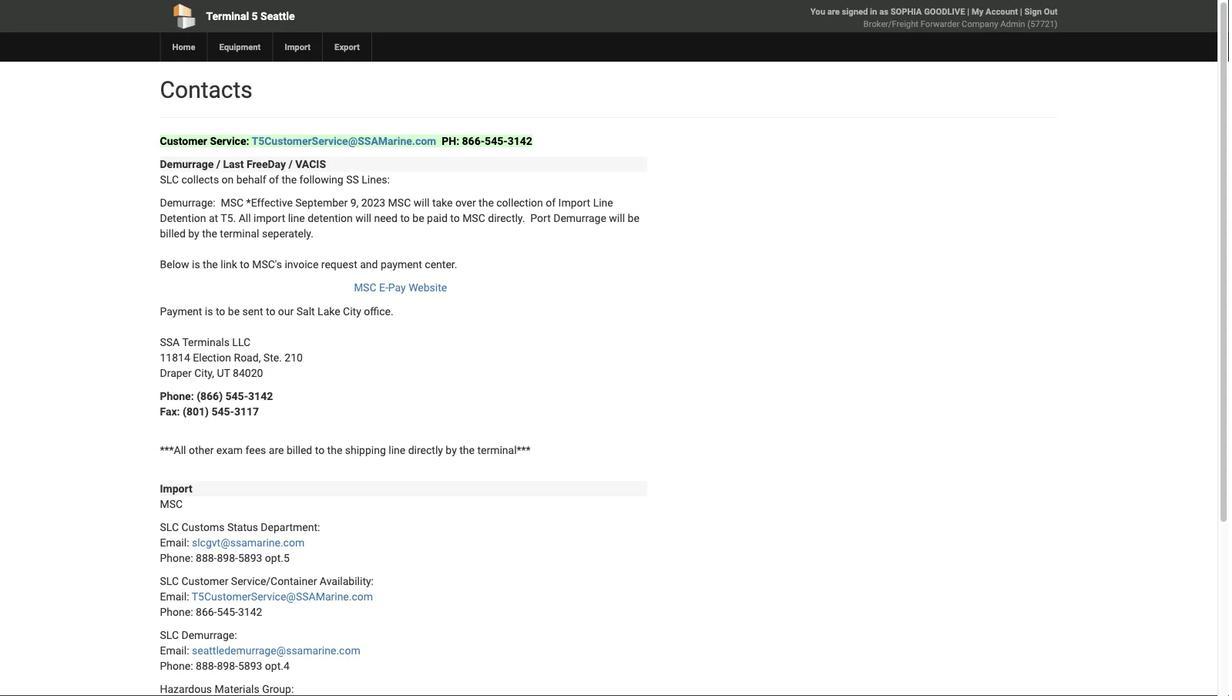 Task type: locate. For each thing, give the bounding box(es) containing it.
2 vertical spatial email:
[[160, 644, 189, 657]]

1 vertical spatial t5customerservice@ssamarine.com
[[192, 590, 373, 603]]

contacts
[[160, 76, 253, 103]]

will
[[414, 196, 430, 209], [356, 212, 372, 224], [609, 212, 625, 224]]

be
[[413, 212, 424, 224], [628, 212, 640, 224], [228, 305, 240, 318]]

0 horizontal spatial will
[[356, 212, 372, 224]]

0 vertical spatial import
[[285, 42, 311, 52]]

will down line
[[609, 212, 625, 224]]

888- up 'hazardous'
[[196, 660, 217, 672]]

0 vertical spatial demurrage
[[160, 158, 214, 170]]

msc up "need"
[[388, 196, 411, 209]]

3142
[[508, 135, 533, 147], [248, 390, 273, 402], [238, 606, 262, 618]]

at
[[209, 212, 218, 224]]

3 email: from the top
[[160, 644, 189, 657]]

1 horizontal spatial |
[[1021, 7, 1023, 17]]

1 horizontal spatial import
[[285, 42, 311, 52]]

0 horizontal spatial of
[[269, 173, 279, 186]]

1 vertical spatial by
[[446, 444, 457, 456]]

take
[[432, 196, 453, 209]]

slc inside slc customs status department: email: slcgvt@ssamarine.com phone: 888-898-5893 opt.5
[[160, 521, 179, 533]]

of inside demurrage:  msc *effective september 9, 2023 msc will take over the collection of import line detention at t5. all import line detention will need to be paid to msc directly.  port demurrage will be billed by the terminal seperately.
[[546, 196, 556, 209]]

0 vertical spatial 898-
[[217, 552, 238, 564]]

5893 down slcgvt@ssamarine.com link
[[238, 552, 262, 564]]

equipment
[[219, 42, 261, 52]]

1 898- from the top
[[217, 552, 238, 564]]

2 5893 from the top
[[238, 660, 262, 672]]

0 horizontal spatial /
[[216, 158, 220, 170]]

last
[[223, 158, 244, 170]]

2 email: from the top
[[160, 590, 189, 603]]

898- down slcgvt@ssamarine.com link
[[217, 552, 238, 564]]

link
[[221, 258, 237, 271]]

1 vertical spatial demurrage
[[554, 212, 607, 224]]

545- up 3117 at left bottom
[[226, 390, 248, 402]]

4 slc from the top
[[160, 629, 179, 641]]

1 | from the left
[[968, 7, 970, 17]]

of
[[269, 173, 279, 186], [546, 196, 556, 209]]

1 vertical spatial 888-
[[196, 660, 217, 672]]

the down 'vacis'
[[282, 173, 297, 186]]

import down ***all
[[160, 482, 192, 495]]

9,
[[350, 196, 359, 209]]

866- up "demurrage:"
[[196, 606, 217, 618]]

866- right ph:
[[462, 135, 485, 147]]

1 vertical spatial of
[[546, 196, 556, 209]]

2 horizontal spatial will
[[609, 212, 625, 224]]

1 vertical spatial t5customerservice@ssamarine.com link
[[192, 590, 373, 603]]

1 horizontal spatial demurrage
[[554, 212, 607, 224]]

1 vertical spatial 866-
[[196, 606, 217, 618]]

2 | from the left
[[1021, 7, 1023, 17]]

email: up "demurrage:"
[[160, 590, 189, 603]]

0 horizontal spatial billed
[[160, 227, 186, 240]]

0 vertical spatial is
[[192, 258, 200, 271]]

1 vertical spatial billed
[[287, 444, 312, 456]]

slc inside slc demurrage: email: seattledemurrage@ssamarine.com phone: 888-898-5893 opt.4
[[160, 629, 179, 641]]

t5customerservice@ssamarine.com
[[252, 135, 437, 147], [192, 590, 373, 603]]

1 vertical spatial customer
[[182, 575, 228, 587]]

3142 inside phone: (866) 545-3142 fax: (801) 545-3117
[[248, 390, 273, 402]]

demurrage up collects
[[160, 158, 214, 170]]

1 horizontal spatial is
[[205, 305, 213, 318]]

to right paid
[[450, 212, 460, 224]]

by down detention
[[188, 227, 199, 240]]

/
[[216, 158, 220, 170], [289, 158, 293, 170]]

2 vertical spatial import
[[160, 482, 192, 495]]

shipping
[[345, 444, 386, 456]]

0 horizontal spatial demurrage
[[160, 158, 214, 170]]

*effective
[[246, 196, 293, 209]]

0 horizontal spatial is
[[192, 258, 200, 271]]

import down seattle
[[285, 42, 311, 52]]

to left sent
[[216, 305, 225, 318]]

export
[[335, 42, 360, 52]]

3117
[[234, 405, 259, 418]]

is right below
[[192, 258, 200, 271]]

phone: up "demurrage:"
[[160, 606, 193, 618]]

0 vertical spatial 5893
[[238, 552, 262, 564]]

line left "directly"
[[389, 444, 406, 456]]

0 vertical spatial line
[[288, 212, 305, 224]]

866-
[[462, 135, 485, 147], [196, 606, 217, 618]]

898- up the hazardous materials group:
[[217, 660, 238, 672]]

other
[[189, 444, 214, 456]]

545- down '(866)'
[[212, 405, 234, 418]]

of up port
[[546, 196, 556, 209]]

t5customerservice@ssamarine.com link
[[252, 135, 437, 147], [192, 590, 373, 603]]

3142 up 3117 at left bottom
[[248, 390, 273, 402]]

phone: up 'hazardous'
[[160, 660, 193, 672]]

5893 up materials
[[238, 660, 262, 672]]

t5customerservice@ssamarine.com link down the /container
[[192, 590, 373, 603]]

demurrage
[[160, 158, 214, 170], [554, 212, 607, 224]]

1 horizontal spatial of
[[546, 196, 556, 209]]

msc down over
[[463, 212, 486, 224]]

/ left 'vacis'
[[289, 158, 293, 170]]

2 slc from the top
[[160, 521, 179, 533]]

|
[[968, 7, 970, 17], [1021, 7, 1023, 17]]

election
[[193, 351, 231, 364]]

demurrage:  msc *effective september 9, 2023 msc will take over the collection of import line detention at t5. all import line detention will need to be paid to msc directly.  port demurrage will be billed by the terminal seperately.
[[160, 196, 640, 240]]

road,
[[234, 351, 261, 364]]

3 slc from the top
[[160, 575, 179, 587]]

billed down detention
[[160, 227, 186, 240]]

3 phone: from the top
[[160, 606, 193, 618]]

0 horizontal spatial by
[[188, 227, 199, 240]]

import left line
[[559, 196, 591, 209]]

materials
[[215, 683, 260, 695]]

2 898- from the top
[[217, 660, 238, 672]]

phone: inside phone: (866) 545-3142 fax: (801) 545-3117
[[160, 390, 194, 402]]

slc demurrage: email: seattledemurrage@ssamarine.com phone: 888-898-5893 opt.4
[[160, 629, 361, 672]]

0 horizontal spatial line
[[288, 212, 305, 224]]

msc's
[[252, 258, 282, 271]]

forwarder
[[921, 19, 960, 29]]

1 phone: from the top
[[160, 390, 194, 402]]

| left my at top
[[968, 7, 970, 17]]

2 vertical spatial 3142
[[238, 606, 262, 618]]

slc customer service /container availability: email: t5customerservice@ssamarine.com phone: 866-545-3142
[[160, 575, 374, 618]]

1 email: from the top
[[160, 536, 189, 549]]

line
[[288, 212, 305, 224], [389, 444, 406, 456]]

below
[[160, 258, 189, 271]]

import
[[254, 212, 285, 224]]

billed inside demurrage:  msc *effective september 9, 2023 msc will take over the collection of import line detention at t5. all import line detention will need to be paid to msc directly.  port demurrage will be billed by the terminal seperately.
[[160, 227, 186, 240]]

detention
[[308, 212, 353, 224]]

phone: down customs
[[160, 552, 193, 564]]

t5customerservice@ssamarine.com link up ss
[[252, 135, 437, 147]]

phone: up fax: at the bottom left
[[160, 390, 194, 402]]

the down at
[[202, 227, 217, 240]]

email:
[[160, 536, 189, 549], [160, 590, 189, 603], [160, 644, 189, 657]]

will left take
[[414, 196, 430, 209]]

you
[[811, 7, 826, 17]]

city,
[[194, 367, 214, 379]]

line up seperately.
[[288, 212, 305, 224]]

t5customerservice@ssamarine.com up ss
[[252, 135, 437, 147]]

customer inside slc customer service /container availability: email: t5customerservice@ssamarine.com phone: 866-545-3142
[[182, 575, 228, 587]]

ss
[[346, 173, 359, 186]]

email: down "demurrage:"
[[160, 644, 189, 657]]

will down the 9,
[[356, 212, 372, 224]]

phone:
[[160, 390, 194, 402], [160, 552, 193, 564], [160, 606, 193, 618], [160, 660, 193, 672]]

over
[[456, 196, 476, 209]]

1 5893 from the top
[[238, 552, 262, 564]]

is right payment
[[205, 305, 213, 318]]

line inside demurrage:  msc *effective september 9, 2023 msc will take over the collection of import line detention at t5. all import line detention will need to be paid to msc directly.  port demurrage will be billed by the terminal seperately.
[[288, 212, 305, 224]]

equipment link
[[207, 32, 272, 62]]

email: down customs
[[160, 536, 189, 549]]

the right over
[[479, 196, 494, 209]]

slc customs status department: email: slcgvt@ssamarine.com phone: 888-898-5893 opt.5
[[160, 521, 320, 564]]

city
[[343, 305, 361, 318]]

545- up "demurrage:"
[[217, 606, 238, 618]]

email: inside slc customer service /container availability: email: t5customerservice@ssamarine.com phone: 866-545-3142
[[160, 590, 189, 603]]

1 slc from the top
[[160, 173, 179, 186]]

demurrage down line
[[554, 212, 607, 224]]

demurrage:
[[182, 629, 237, 641]]

billed right fees are
[[287, 444, 312, 456]]

opt.5
[[265, 552, 290, 564]]

2 888- from the top
[[196, 660, 217, 672]]

1 horizontal spatial line
[[389, 444, 406, 456]]

4 phone: from the top
[[160, 660, 193, 672]]

availability:
[[320, 575, 374, 587]]

0 vertical spatial by
[[188, 227, 199, 240]]

1 vertical spatial import
[[559, 196, 591, 209]]

2 horizontal spatial be
[[628, 212, 640, 224]]

0 horizontal spatial be
[[228, 305, 240, 318]]

888- inside slc demurrage: email: seattledemurrage@ssamarine.com phone: 888-898-5893 opt.4
[[196, 660, 217, 672]]

3142 up collection
[[508, 135, 533, 147]]

1 horizontal spatial by
[[446, 444, 457, 456]]

2 horizontal spatial import
[[559, 196, 591, 209]]

t5customerservice@ssamarine.com down the /container
[[192, 590, 373, 603]]

5893 inside slc demurrage: email: seattledemurrage@ssamarine.com phone: 888-898-5893 opt.4
[[238, 660, 262, 672]]

/ left last
[[216, 158, 220, 170]]

hazardous materials group:
[[160, 683, 294, 695]]

1 horizontal spatial /
[[289, 158, 293, 170]]

0 horizontal spatial |
[[968, 7, 970, 17]]

| left sign
[[1021, 7, 1023, 17]]

888-
[[196, 552, 217, 564], [196, 660, 217, 672]]

to
[[400, 212, 410, 224], [450, 212, 460, 224], [240, 258, 250, 271], [216, 305, 225, 318], [266, 305, 276, 318], [315, 444, 325, 456]]

draper
[[160, 367, 192, 379]]

to left shipping
[[315, 444, 325, 456]]

1 vertical spatial 898-
[[217, 660, 238, 672]]

email: inside slc customs status department: email: slcgvt@ssamarine.com phone: 888-898-5893 opt.5
[[160, 536, 189, 549]]

545-
[[485, 135, 508, 147], [226, 390, 248, 402], [212, 405, 234, 418], [217, 606, 238, 618]]

(801)
[[183, 405, 209, 418]]

slc inside slc customer service /container availability: email: t5customerservice@ssamarine.com phone: 866-545-3142
[[160, 575, 179, 587]]

the left shipping
[[327, 444, 343, 456]]

0 horizontal spatial 866-
[[196, 606, 217, 618]]

sc
[[363, 281, 377, 294]]

888- down customs
[[196, 552, 217, 564]]

export link
[[322, 32, 372, 62]]

home link
[[160, 32, 207, 62]]

1 vertical spatial is
[[205, 305, 213, 318]]

2 phone: from the top
[[160, 552, 193, 564]]

1 vertical spatial 5893
[[238, 660, 262, 672]]

1 vertical spatial 3142
[[248, 390, 273, 402]]

customer up collects
[[160, 135, 207, 147]]

slc for slc collects on behalf of the following ss lines:
[[160, 173, 179, 186]]

to right "need"
[[400, 212, 410, 224]]

below is the link to msc's invoice request and payment center.
[[160, 258, 457, 271]]

0 vertical spatial email:
[[160, 536, 189, 549]]

slc
[[160, 173, 179, 186], [160, 521, 179, 533], [160, 575, 179, 587], [160, 629, 179, 641]]

0 vertical spatial billed
[[160, 227, 186, 240]]

terminal
[[220, 227, 259, 240]]

customer service: t5customerservice@ssamarine.com ph: 866-545-3142
[[160, 135, 533, 147]]

freeday
[[247, 158, 286, 170]]

phone: inside slc customer service /container availability: email: t5customerservice@ssamarine.com phone: 866-545-3142
[[160, 606, 193, 618]]

5893
[[238, 552, 262, 564], [238, 660, 262, 672]]

1 888- from the top
[[196, 552, 217, 564]]

0 vertical spatial 888-
[[196, 552, 217, 564]]

of down the freeday
[[269, 173, 279, 186]]

sophia
[[891, 7, 922, 17]]

slc for slc demurrage: email: seattledemurrage@ssamarine.com phone: 888-898-5893 opt.4
[[160, 629, 179, 641]]

is for below
[[192, 258, 200, 271]]

by right "directly"
[[446, 444, 457, 456]]

collection
[[497, 196, 543, 209]]

3142 down service
[[238, 606, 262, 618]]

1 vertical spatial email:
[[160, 590, 189, 603]]

group:
[[262, 683, 294, 695]]

1 vertical spatial line
[[389, 444, 406, 456]]

customer left service
[[182, 575, 228, 587]]

0 vertical spatial 866-
[[462, 135, 485, 147]]

0 vertical spatial of
[[269, 173, 279, 186]]



Task type: describe. For each thing, give the bounding box(es) containing it.
status
[[227, 521, 258, 533]]

my
[[972, 7, 984, 17]]

terminals
[[182, 336, 230, 348]]

(57721)
[[1028, 19, 1058, 29]]

5893 inside slc customs status department: email: slcgvt@ssamarine.com phone: 888-898-5893 opt.5
[[238, 552, 262, 564]]

port
[[531, 212, 551, 224]]

email: inside slc demurrage: email: seattledemurrage@ssamarine.com phone: 888-898-5893 opt.4
[[160, 644, 189, 657]]

payment
[[381, 258, 422, 271]]

collects
[[182, 173, 219, 186]]

84020
[[233, 367, 263, 379]]

phone: inside slc customs status department: email: slcgvt@ssamarine.com phone: 888-898-5893 opt.5
[[160, 552, 193, 564]]

line
[[593, 196, 613, 209]]

1 horizontal spatial will
[[414, 196, 430, 209]]

1 horizontal spatial billed
[[287, 444, 312, 456]]

llc
[[232, 336, 251, 348]]

545- right ph:
[[485, 135, 508, 147]]

1 horizontal spatial be
[[413, 212, 424, 224]]

pay
[[388, 281, 406, 294]]

payment
[[160, 305, 202, 318]]

888- inside slc customs status department: email: slcgvt@ssamarine.com phone: 888-898-5893 opt.5
[[196, 552, 217, 564]]

ste.
[[264, 351, 282, 364]]

slcgvt@ssamarine.com
[[192, 536, 305, 549]]

866- inside slc customer service /container availability: email: t5customerservice@ssamarine.com phone: 866-545-3142
[[196, 606, 217, 618]]

september
[[296, 196, 348, 209]]

ssa terminals llc 11814 election road, ste. 210 draper city, ut 84020
[[160, 336, 303, 379]]

slc collects on behalf of the following ss lines:
[[160, 173, 390, 186]]

2 / from the left
[[289, 158, 293, 170]]

import inside demurrage:  msc *effective september 9, 2023 msc will take over the collection of import line detention at t5. all import line detention will need to be paid to msc directly.  port demurrage will be billed by the terminal seperately.
[[559, 196, 591, 209]]

terminal
[[206, 10, 249, 22]]

service:
[[210, 135, 249, 147]]

fax:
[[160, 405, 180, 418]]

11814
[[160, 351, 190, 364]]

broker/freight
[[864, 19, 919, 29]]

seattledemurrage@ssamarine.com link
[[192, 644, 361, 657]]

are
[[828, 7, 840, 17]]

898- inside slc demurrage: email: seattledemurrage@ssamarine.com phone: 888-898-5893 opt.4
[[217, 660, 238, 672]]

terminal 5 seattle link
[[160, 0, 521, 32]]

5
[[252, 10, 258, 22]]

phone: (866) 545-3142 fax: (801) 545-3117
[[160, 390, 273, 418]]

terminal 5 seattle
[[206, 10, 295, 22]]

home
[[172, 42, 195, 52]]

hazardous
[[160, 683, 212, 695]]

/container
[[266, 575, 317, 587]]

msc up customs
[[160, 498, 183, 510]]

all
[[239, 212, 251, 224]]

0 vertical spatial t5customerservice@ssamarine.com
[[252, 135, 437, 147]]

0 vertical spatial 3142
[[508, 135, 533, 147]]

request
[[321, 258, 358, 271]]

exam
[[217, 444, 243, 456]]

to left our
[[266, 305, 276, 318]]

0 vertical spatial customer
[[160, 135, 207, 147]]

and
[[360, 258, 378, 271]]

admin
[[1001, 19, 1026, 29]]

by inside demurrage:  msc *effective september 9, 2023 msc will take over the collection of import line detention at t5. all import line detention will need to be paid to msc directly.  port demurrage will be billed by the terminal seperately.
[[188, 227, 199, 240]]

slcgvt@ssamarine.com link
[[192, 536, 305, 549]]

t5customerservice@ssamarine.com inside slc customer service /container availability: email: t5customerservice@ssamarine.com phone: 866-545-3142
[[192, 590, 373, 603]]

slc for slc customer service /container availability: email: t5customerservice@ssamarine.com phone: 866-545-3142
[[160, 575, 179, 587]]

1 / from the left
[[216, 158, 220, 170]]

slc for slc customs status department: email: slcgvt@ssamarine.com phone: 888-898-5893 opt.5
[[160, 521, 179, 533]]

directly
[[408, 444, 443, 456]]

lake
[[318, 305, 340, 318]]

on
[[222, 173, 234, 186]]

ssa
[[160, 336, 180, 348]]

sign out link
[[1025, 7, 1058, 17]]

out
[[1044, 7, 1058, 17]]

e-
[[379, 281, 388, 294]]

phone: inside slc demurrage: email: seattledemurrage@ssamarine.com phone: 888-898-5893 opt.4
[[160, 660, 193, 672]]

my account link
[[972, 7, 1018, 17]]

opt.4
[[265, 660, 290, 672]]

to right link
[[240, 258, 250, 271]]

in
[[870, 7, 878, 17]]

545- inside slc customer service /container availability: email: t5customerservice@ssamarine.com phone: 866-545-3142
[[217, 606, 238, 618]]

the left terminal***
[[460, 444, 475, 456]]

office.
[[364, 305, 394, 318]]

1 horizontal spatial 866-
[[462, 135, 485, 147]]

msc up t5.
[[221, 196, 244, 209]]

our
[[278, 305, 294, 318]]

invoice
[[285, 258, 319, 271]]

seperately.
[[262, 227, 314, 240]]

m sc e-pay website
[[354, 281, 450, 294]]

behalf
[[236, 173, 266, 186]]

2023
[[361, 196, 386, 209]]

customs
[[182, 521, 225, 533]]

fees are
[[246, 444, 284, 456]]

0 horizontal spatial import
[[160, 482, 192, 495]]

terminal***
[[478, 444, 531, 456]]

following
[[300, 173, 344, 186]]

service
[[231, 575, 266, 587]]

is for payment
[[205, 305, 213, 318]]

detention
[[160, 212, 206, 224]]

3142 inside slc customer service /container availability: email: t5customerservice@ssamarine.com phone: 866-545-3142
[[238, 606, 262, 618]]

0 vertical spatial t5customerservice@ssamarine.com link
[[252, 135, 437, 147]]

payment is to be sent to our salt lake city office.
[[160, 305, 394, 318]]

***all
[[160, 444, 186, 456]]

t5.
[[221, 212, 236, 224]]

you are signed in as sophia goodlive | my account | sign out broker/freight forwarder company admin (57721)
[[811, 7, 1058, 29]]

goodlive
[[924, 7, 966, 17]]

department:
[[261, 521, 320, 533]]

demurrage inside demurrage:  msc *effective september 9, 2023 msc will take over the collection of import line detention at t5. all import line detention will need to be paid to msc directly.  port demurrage will be billed by the terminal seperately.
[[554, 212, 607, 224]]

vacis
[[295, 158, 326, 170]]

210
[[285, 351, 303, 364]]

898- inside slc customs status department: email: slcgvt@ssamarine.com phone: 888-898-5893 opt.5
[[217, 552, 238, 564]]

sign
[[1025, 7, 1042, 17]]

signed
[[842, 7, 868, 17]]

the left link
[[203, 258, 218, 271]]

website
[[409, 281, 447, 294]]



Task type: vqa. For each thing, say whether or not it's contained in the screenshot.
second the 888- from the bottom
yes



